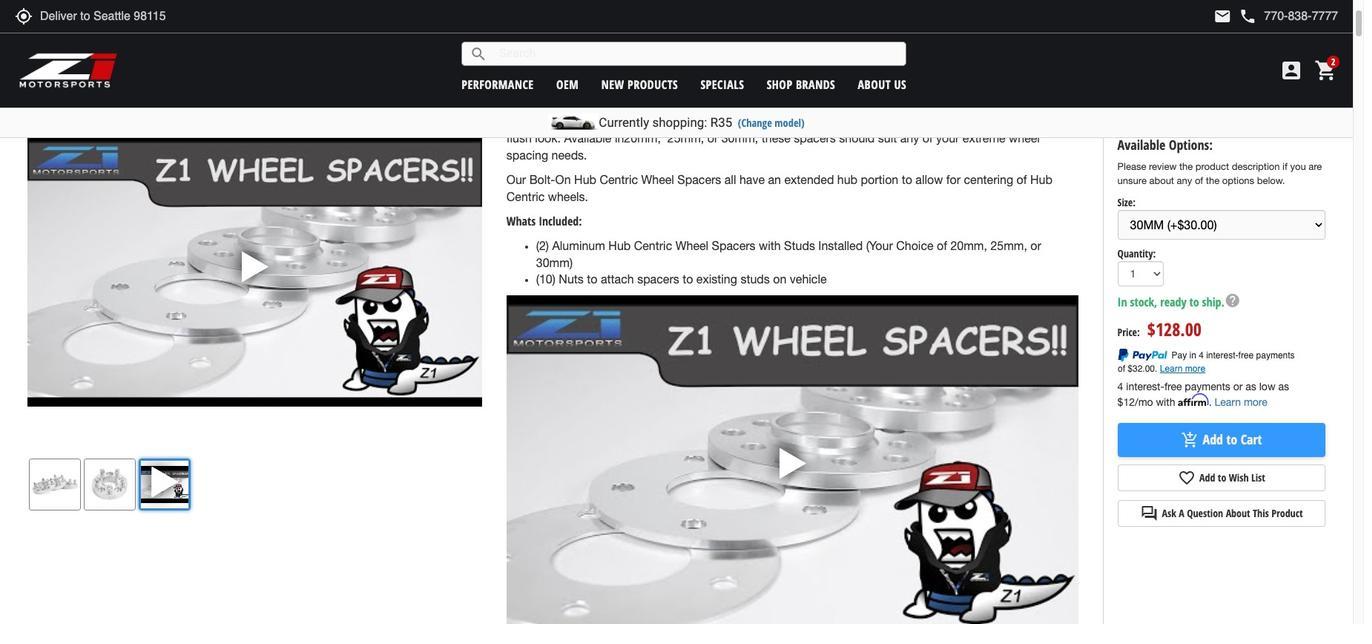 Task type: describe. For each thing, give the bounding box(es) containing it.
more
[[1245, 396, 1268, 408]]

25mm,
[[991, 239, 1028, 252]]

2 horizontal spatial hub
[[1031, 173, 1053, 186]]

models:
[[512, 65, 545, 79]]

of inside the our bolt-on hub centric wheel spacers all have an extended hub portion to allow for centering of hub centric wheels.
[[1017, 173, 1028, 186]]

currently
[[599, 115, 650, 130]]

$12
[[1118, 396, 1136, 408]]

review
[[1150, 161, 1177, 172]]

quantity:
[[1118, 246, 1157, 260]]

z1 motorsports link
[[525, 46, 587, 60]]

oem
[[557, 76, 579, 92]]

any inside these bolt-on wheel spacers are cnc machined from billet aluminum and are perfect for achieving that flush look. available in20mm,  25mm, or 30mm, these spacers should suit any of your extreme wheel spacing needs.
[[901, 132, 920, 145]]

350z
[[582, 66, 603, 78]]

or inside (2) aluminum hub centric wheel spacers with studs installed (your choice of 20mm, 25mm, or 30mm) (10) nuts to attach spacers to existing studs on vehicle
[[1031, 239, 1042, 252]]

performance
[[462, 76, 534, 92]]

in stock, ready to ship. help
[[1118, 292, 1242, 310]]

2015
[[664, 66, 685, 78]]

model)
[[775, 116, 805, 130]]

if
[[1283, 161, 1288, 172]]

have
[[740, 173, 765, 186]]

0 horizontal spatial are
[[669, 115, 686, 128]]

shop brands link
[[767, 76, 836, 92]]

about us link
[[858, 76, 907, 92]]

to inside the our bolt-on hub centric wheel spacers all have an extended hub portion to allow for centering of hub centric wheels.
[[902, 173, 913, 186]]

phone link
[[1240, 7, 1339, 25]]

learn more link
[[1215, 396, 1268, 408]]

r35
[[711, 115, 733, 130]]

all
[[725, 173, 737, 186]]

about inside the question_answer ask a question about this product
[[1227, 506, 1251, 520]]

wheels.
[[548, 190, 589, 203]]

for inside the our bolt-on hub centric wheel spacers all have an extended hub portion to allow for centering of hub centric wheels.
[[947, 173, 961, 186]]

new products link
[[602, 76, 679, 92]]

us
[[895, 76, 907, 92]]

billet
[[801, 115, 828, 128]]

ready
[[1161, 294, 1187, 310]]

free
[[1165, 380, 1183, 392]]

stock,
[[1131, 294, 1158, 310]]

(2) aluminum hub centric wheel spacers with studs installed (your choice of 20mm, 25mm, or 30mm) (10) nuts to attach spacers to existing studs on vehicle
[[536, 239, 1042, 286]]

choice of
[[897, 239, 948, 252]]

30mm)
[[536, 256, 573, 269]]

add_shopping_cart add to cart
[[1182, 431, 1263, 449]]

product
[[1196, 161, 1230, 172]]

4 interest-free payments or as low as $12 /mo with affirm . learn more
[[1118, 380, 1290, 408]]

nuts to
[[559, 273, 598, 286]]

specials link
[[701, 76, 745, 92]]

interest-
[[1127, 380, 1165, 392]]

spacers inside these bolt-on wheel spacers are cnc machined from billet aluminum and are perfect for achieving that flush look. available in20mm,  25mm, or 30mm, these spacers should suit any of your extreme wheel spacing needs.
[[622, 115, 666, 128]]

Search search field
[[488, 42, 906, 65]]

1 as from the left
[[1246, 380, 1257, 392]]

brand:
[[496, 46, 523, 60]]

question
[[1188, 506, 1224, 520]]

an
[[769, 173, 782, 186]]

to inside add_shopping_cart add to cart
[[1227, 431, 1238, 448]]

flush
[[507, 132, 532, 145]]

question_answer
[[1141, 505, 1159, 522]]

in20mm,
[[615, 132, 661, 145]]

description
[[1233, 161, 1281, 172]]

maxima...
[[718, 66, 759, 78]]

spacers inside (2) aluminum hub centric wheel spacers with studs installed (your choice of 20mm, 25mm, or 30mm) (10) nuts to attach spacers to existing studs on vehicle
[[638, 273, 680, 286]]

shop brands
[[767, 76, 836, 92]]

1 horizontal spatial the
[[1207, 175, 1220, 186]]

suit
[[879, 132, 898, 145]]

spacers inside the our bolt-on hub centric wheel spacers all have an extended hub portion to allow for centering of hub centric wheels.
[[678, 173, 722, 186]]

z1
[[525, 46, 534, 60]]

any inside available options: please review the product description if you are unsure about any of the options below.
[[1178, 175, 1193, 186]]

/mo
[[1136, 396, 1154, 408]]

list
[[1252, 470, 1266, 484]]

on
[[774, 273, 787, 286]]

2 as from the left
[[1279, 380, 1290, 392]]

and
[[887, 115, 907, 128]]

below.
[[1258, 175, 1286, 186]]

30mm, these
[[722, 132, 791, 145]]

shopping_cart
[[1315, 59, 1339, 82]]

wheel
[[642, 173, 675, 186]]

4.9/5 -
[[572, 29, 599, 41]]

look.
[[535, 132, 561, 145]]

product
[[1272, 506, 1304, 520]]

price: $128.00
[[1118, 317, 1202, 341]]

available options: please review the product description if you are unsure about any of the options below.
[[1118, 136, 1323, 186]]

with inside 4 interest-free payments or as low as $12 /mo with affirm . learn more
[[1157, 396, 1176, 408]]

to inside favorite_border add to wish list
[[1219, 470, 1227, 484]]

spacers inside these bolt-on wheel spacers are cnc machined from billet aluminum and are perfect for achieving that flush look. available in20mm,  25mm, or 30mm, these spacers should suit any of your extreme wheel spacing needs.
[[794, 132, 836, 145]]

or inside these bolt-on wheel spacers are cnc machined from billet aluminum and are perfect for achieving that flush look. available in20mm,  25mm, or 30mm, these spacers should suit any of your extreme wheel spacing needs.
[[708, 132, 719, 145]]

1 / from the left
[[576, 66, 580, 78]]

this
[[1254, 506, 1270, 520]]

z1 motorsports logo image
[[19, 52, 118, 89]]

add_shopping_cart
[[1182, 431, 1200, 449]]

wish
[[1230, 470, 1250, 484]]

included:
[[539, 213, 582, 229]]

studs
[[785, 239, 816, 252]]

2009-
[[641, 66, 664, 78]]



Task type: locate. For each thing, give the bounding box(es) containing it.
1 vertical spatial centric
[[507, 190, 545, 203]]

0 vertical spatial or
[[708, 132, 719, 145]]

of right "centering"
[[1017, 173, 1028, 186]]

of
[[923, 132, 933, 145], [1017, 173, 1028, 186], [1196, 175, 1204, 186]]

to left cart
[[1227, 431, 1238, 448]]

(change model) link
[[738, 116, 805, 130]]

perfect
[[930, 115, 968, 128]]

brands
[[796, 76, 836, 92]]

3 / from the left
[[635, 66, 639, 78]]

1 vertical spatial or
[[1031, 239, 1042, 252]]

0 horizontal spatial for
[[947, 173, 961, 186]]

/ left 350z
[[576, 66, 580, 78]]

add
[[1204, 431, 1224, 448], [1200, 470, 1216, 484]]

as right low
[[1279, 380, 1290, 392]]

new
[[602, 76, 625, 92]]

0 horizontal spatial as
[[1246, 380, 1257, 392]]

0 horizontal spatial spacers
[[638, 273, 680, 286]]

or inside 4 interest-free payments or as low as $12 /mo with affirm . learn more
[[1234, 380, 1244, 392]]

on wheel
[[567, 115, 619, 128]]

extreme
[[963, 132, 1006, 145]]

payments
[[1186, 380, 1231, 392]]

2 horizontal spatial of
[[1196, 175, 1204, 186]]

1 vertical spatial about
[[1227, 506, 1251, 520]]

allow
[[916, 173, 944, 186]]

2 horizontal spatial /
[[635, 66, 639, 78]]

(2) aluminum
[[536, 239, 606, 252]]

hub
[[575, 173, 597, 186], [1031, 173, 1053, 186], [609, 239, 631, 252]]

are right and
[[910, 115, 927, 128]]

on
[[556, 173, 571, 186]]

vehicle
[[790, 273, 827, 286]]

add right add_shopping_cart
[[1204, 431, 1224, 448]]

370z
[[612, 66, 633, 78]]

shopping_cart link
[[1312, 59, 1339, 82]]

1 vertical spatial any
[[1178, 175, 1193, 186]]

1 horizontal spatial centric
[[600, 173, 638, 186]]

0 vertical spatial spacers
[[794, 132, 836, 145]]

1 vertical spatial for
[[947, 173, 961, 186]]

nissan
[[687, 66, 715, 78]]

hub down wheel
[[1031, 173, 1053, 186]]

0 horizontal spatial about
[[858, 76, 892, 92]]

affirm
[[1179, 394, 1210, 406]]

to left ship.
[[1190, 294, 1200, 310]]

are inside available options: please review the product description if you are unsure about any of the options below.
[[1309, 161, 1323, 172]]

star
[[496, 28, 511, 42], [511, 28, 525, 42], [525, 28, 540, 42], [540, 28, 555, 42]]

to left allow
[[902, 173, 913, 186]]

1 horizontal spatial /
[[605, 66, 609, 78]]

wheel
[[1010, 132, 1041, 145]]

hub right on
[[575, 173, 597, 186]]

centric down the our bolt-
[[507, 190, 545, 203]]

available inside these bolt-on wheel spacers are cnc machined from billet aluminum and are perfect for achieving that flush look. available in20mm,  25mm, or 30mm, these spacers should suit any of your extreme wheel spacing needs.
[[564, 132, 612, 145]]

any right about
[[1178, 175, 1193, 186]]

1 horizontal spatial or
[[1031, 239, 1042, 252]]

centric left wheel
[[600, 173, 638, 186]]

0 horizontal spatial /
[[576, 66, 580, 78]]

question_answer ask a question about this product
[[1141, 505, 1304, 522]]

new products
[[602, 76, 679, 92]]

$128.00
[[1148, 317, 1202, 341]]

1 horizontal spatial about
[[1227, 506, 1251, 520]]

ask
[[1163, 506, 1177, 520]]

of left your
[[923, 132, 933, 145]]

portion
[[861, 173, 899, 186]]

of down product
[[1196, 175, 1204, 186]]

2 horizontal spatial or
[[1234, 380, 1244, 392]]

with inside (2) aluminum hub centric wheel spacers with studs installed (your choice of 20mm, 25mm, or 30mm) (10) nuts to attach spacers to existing studs on vehicle
[[759, 239, 781, 252]]

shopping:
[[653, 115, 708, 130]]

1 horizontal spatial of
[[1017, 173, 1028, 186]]

/
[[576, 66, 580, 78], [605, 66, 609, 78], [635, 66, 639, 78]]

needs.
[[552, 149, 588, 162]]

spacing
[[507, 149, 549, 162]]

available up please on the top right of the page
[[1118, 136, 1166, 154]]

cart
[[1241, 431, 1263, 448]]

spacers down centric wheel
[[638, 273, 680, 286]]

attach
[[601, 273, 634, 286]]

performance link
[[462, 76, 534, 92]]

0 horizontal spatial the
[[1180, 161, 1194, 172]]

available
[[564, 132, 612, 145], [1118, 136, 1166, 154]]

to inside 'in stock, ready to ship. help'
[[1190, 294, 1200, 310]]

4 star from the left
[[540, 28, 555, 42]]

for right allow
[[947, 173, 961, 186]]

oem link
[[557, 76, 579, 92]]

hub inside (2) aluminum hub centric wheel spacers with studs installed (your choice of 20mm, 25mm, or 30mm) (10) nuts to attach spacers to existing studs on vehicle
[[609, 239, 631, 252]]

cnc
[[689, 115, 715, 128]]

0 vertical spatial the
[[1180, 161, 1194, 172]]

add for add to cart
[[1204, 431, 1224, 448]]

1 vertical spatial add
[[1200, 470, 1216, 484]]

1 horizontal spatial with
[[1157, 396, 1176, 408]]

with
[[759, 239, 781, 252], [1157, 396, 1176, 408]]

/ right 350z
[[605, 66, 609, 78]]

spacers down billet
[[794, 132, 836, 145]]

spacers left all
[[678, 173, 722, 186]]

mail phone
[[1215, 7, 1258, 25]]

0 horizontal spatial hub
[[575, 173, 597, 186]]

account_box link
[[1277, 59, 1308, 82]]

0 vertical spatial about
[[858, 76, 892, 92]]

studs
[[741, 273, 770, 286]]

1 horizontal spatial available
[[1118, 136, 1166, 154]]

1 vertical spatial the
[[1207, 175, 1220, 186]]

account_box
[[1280, 59, 1304, 82]]

2 star from the left
[[511, 28, 525, 42]]

you
[[1291, 161, 1307, 172]]

about
[[1150, 175, 1175, 186]]

the
[[1180, 161, 1194, 172], [1207, 175, 1220, 186]]

mail
[[1215, 7, 1232, 25]]

available down on wheel
[[564, 132, 612, 145]]

to left existing
[[683, 273, 694, 286]]

1 horizontal spatial as
[[1279, 380, 1290, 392]]

0 horizontal spatial or
[[708, 132, 719, 145]]

1 horizontal spatial for
[[971, 115, 985, 128]]

0 horizontal spatial any
[[901, 132, 920, 145]]

2 / from the left
[[605, 66, 609, 78]]

1 star from the left
[[496, 28, 511, 42]]

any
[[901, 132, 920, 145], [1178, 175, 1193, 186]]

unsure
[[1118, 175, 1147, 186]]

0 vertical spatial with
[[759, 239, 781, 252]]

these bolt-
[[507, 115, 567, 128]]

specials
[[701, 76, 745, 92]]

20mm,
[[951, 239, 988, 252]]

about us
[[858, 76, 907, 92]]

0 horizontal spatial available
[[564, 132, 612, 145]]

mail link
[[1215, 7, 1232, 25]]

0 horizontal spatial with
[[759, 239, 781, 252]]

.
[[1210, 396, 1213, 408]]

spacers up in20mm,
[[622, 115, 666, 128]]

help
[[1225, 292, 1242, 308]]

or down r35
[[708, 132, 719, 145]]

whats included:
[[507, 213, 582, 229]]

our bolt-on hub centric wheel spacers all have an extended hub portion to allow for centering of hub centric wheels.
[[507, 173, 1053, 203]]

machined
[[718, 115, 771, 128]]

for up extreme
[[971, 115, 985, 128]]

options:
[[1170, 136, 1214, 154]]

centering
[[965, 173, 1014, 186]]

1 horizontal spatial any
[[1178, 175, 1193, 186]]

are left cnc
[[669, 115, 686, 128]]

0 vertical spatial add
[[1204, 431, 1224, 448]]

phone
[[1240, 7, 1258, 25]]

0 horizontal spatial of
[[923, 132, 933, 145]]

0 vertical spatial spacers
[[622, 115, 666, 128]]

add inside add_shopping_cart add to cart
[[1204, 431, 1224, 448]]

or up learn more link
[[1234, 380, 1244, 392]]

/ right 370z on the top
[[635, 66, 639, 78]]

with down free
[[1157, 396, 1176, 408]]

ship.
[[1203, 294, 1225, 310]]

as up more
[[1246, 380, 1257, 392]]

hub up the attach at the top left
[[609, 239, 631, 252]]

0 vertical spatial any
[[901, 132, 920, 145]]

centric
[[600, 173, 638, 186], [507, 190, 545, 203]]

0 vertical spatial centric
[[600, 173, 638, 186]]

extended
[[785, 173, 835, 186]]

3 star from the left
[[525, 28, 540, 42]]

these bolt-on wheel spacers are cnc machined from billet aluminum and are perfect for achieving that flush look. available in20mm,  25mm, or 30mm, these spacers should suit any of your extreme wheel spacing needs.
[[507, 115, 1063, 162]]

1 horizontal spatial hub
[[609, 239, 631, 252]]

of inside these bolt-on wheel spacers are cnc machined from billet aluminum and are perfect for achieving that flush look. available in20mm,  25mm, or 30mm, these spacers should suit any of your extreme wheel spacing needs.
[[923, 132, 933, 145]]

1 vertical spatial with
[[1157, 396, 1176, 408]]

2 vertical spatial spacers
[[712, 239, 756, 252]]

size:
[[1118, 195, 1136, 210]]

my_location
[[15, 7, 33, 25]]

to left wish
[[1219, 470, 1227, 484]]

1 horizontal spatial are
[[910, 115, 927, 128]]

0 horizontal spatial centric
[[507, 190, 545, 203]]

with left studs
[[759, 239, 781, 252]]

2 vertical spatial or
[[1234, 380, 1244, 392]]

hub
[[838, 173, 858, 186]]

add inside favorite_border add to wish list
[[1200, 470, 1216, 484]]

2 horizontal spatial are
[[1309, 161, 1323, 172]]

1 vertical spatial spacers
[[638, 273, 680, 286]]

of inside available options: please review the product description if you are unsure about any of the options below.
[[1196, 175, 1204, 186]]

any down and
[[901, 132, 920, 145]]

existing
[[697, 273, 738, 286]]

to inside (2) aluminum hub centric wheel spacers with studs installed (your choice of 20mm, 25mm, or 30mm) (10) nuts to attach spacers to existing studs on vehicle
[[683, 273, 694, 286]]

0 vertical spatial for
[[971, 115, 985, 128]]

in
[[1118, 294, 1128, 310]]

from
[[774, 115, 798, 128]]

about left this
[[1227, 506, 1251, 520]]

1 horizontal spatial spacers
[[794, 132, 836, 145]]

(10)
[[536, 273, 556, 286]]

available inside available options: please review the product description if you are unsure about any of the options below.
[[1118, 136, 1166, 154]]

1 vertical spatial spacers
[[678, 173, 722, 186]]

that
[[1042, 115, 1063, 128]]

spacers inside (2) aluminum hub centric wheel spacers with studs installed (your choice of 20mm, 25mm, or 30mm) (10) nuts to attach spacers to existing studs on vehicle
[[712, 239, 756, 252]]

aluminum
[[831, 115, 884, 128]]

the down product
[[1207, 175, 1220, 186]]

centric wheel
[[634, 239, 709, 252]]

the down options:
[[1180, 161, 1194, 172]]

price:
[[1118, 325, 1141, 339]]

spacers up existing
[[712, 239, 756, 252]]

installed (your
[[819, 239, 893, 252]]

are right you
[[1309, 161, 1323, 172]]

add right favorite_border
[[1200, 470, 1216, 484]]

favorite_border add to wish list
[[1179, 469, 1266, 487]]

add for add to wish list
[[1200, 470, 1216, 484]]

about left us
[[858, 76, 892, 92]]

for inside these bolt-on wheel spacers are cnc machined from billet aluminum and are perfect for achieving that flush look. available in20mm,  25mm, or 30mm, these spacers should suit any of your extreme wheel spacing needs.
[[971, 115, 985, 128]]

or right 25mm,
[[1031, 239, 1042, 252]]



Task type: vqa. For each thing, say whether or not it's contained in the screenshot.
for
yes



